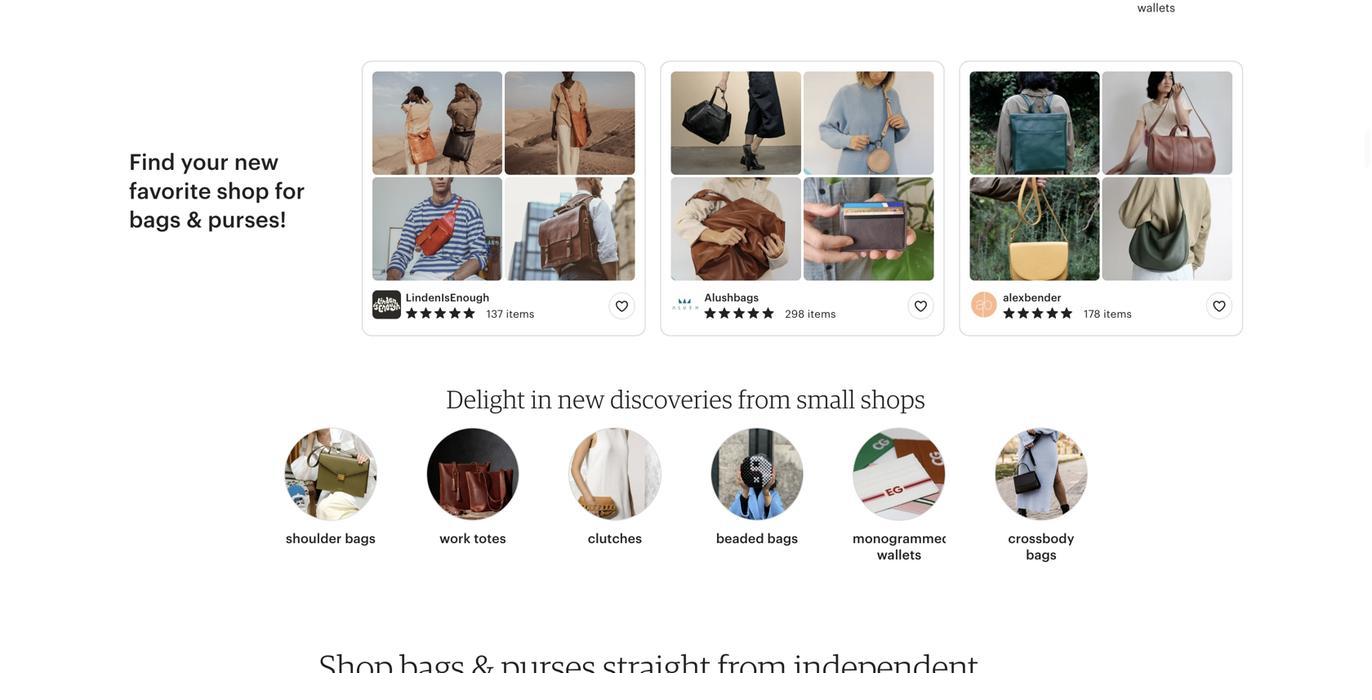 Task type: describe. For each thing, give the bounding box(es) containing it.
bags inside the find your new favorite shop for bags & purses!
[[129, 207, 181, 232]]

bags for shoulder bags
[[345, 531, 376, 546]]

137
[[487, 308, 503, 320]]

178 items
[[1084, 308, 1132, 320]]

new for your
[[234, 150, 279, 175]]

totes
[[474, 531, 506, 546]]

items for 178 items
[[1104, 308, 1132, 320]]

clutches
[[588, 531, 642, 546]]

298 items
[[785, 308, 836, 320]]

discoveries
[[610, 384, 733, 414]]

178
[[1084, 308, 1101, 320]]

shoulder
[[286, 531, 342, 546]]

shoulder bags link
[[284, 418, 377, 553]]

delight in new discoveries from small shops
[[447, 384, 926, 414]]

beaded
[[716, 531, 764, 546]]

items for 298 items
[[808, 308, 836, 320]]

bags for beaded bags
[[768, 531, 798, 546]]

alushbags
[[705, 292, 759, 304]]

monogrammed wallets link
[[853, 418, 951, 570]]

find
[[129, 150, 175, 175]]

shops
[[861, 384, 926, 414]]

work
[[440, 531, 471, 546]]

for
[[275, 178, 305, 204]]

favorite
[[129, 178, 211, 204]]

&
[[186, 207, 202, 232]]

wallets
[[877, 548, 922, 562]]

monogrammed
[[853, 531, 951, 546]]

monogrammed wallets
[[853, 531, 951, 562]]

in
[[531, 384, 553, 414]]

shop
[[217, 178, 269, 204]]



Task type: locate. For each thing, give the bounding box(es) containing it.
298
[[785, 308, 805, 320]]

bags down the favorite
[[129, 207, 181, 232]]

bags
[[129, 207, 181, 232], [345, 531, 376, 546], [768, 531, 798, 546], [1026, 548, 1057, 562]]

items right 298
[[808, 308, 836, 320]]

purses!
[[208, 207, 287, 232]]

new up shop
[[234, 150, 279, 175]]

0 horizontal spatial items
[[506, 308, 535, 320]]

items right 178 on the right top of page
[[1104, 308, 1132, 320]]

2 items from the left
[[808, 308, 836, 320]]

new for in
[[558, 384, 605, 414]]

bags right shoulder
[[345, 531, 376, 546]]

find your new favorite shop for bags & purses!
[[129, 150, 305, 232]]

beaded bags link
[[711, 418, 804, 553]]

bags for crossbody bags
[[1026, 548, 1057, 562]]

crossbody bags link
[[995, 418, 1088, 570]]

beaded bags
[[716, 531, 798, 546]]

new inside the find your new favorite shop for bags & purses!
[[234, 150, 279, 175]]

crossbody
[[1008, 531, 1075, 546]]

3 items from the left
[[1104, 308, 1132, 320]]

items
[[506, 308, 535, 320], [808, 308, 836, 320], [1104, 308, 1132, 320]]

2 horizontal spatial items
[[1104, 308, 1132, 320]]

shoulder bags
[[286, 531, 376, 546]]

clutches link
[[569, 418, 662, 553]]

items right 137
[[506, 308, 535, 320]]

1 items from the left
[[506, 308, 535, 320]]

137 items
[[487, 308, 535, 320]]

lindenisenough
[[406, 292, 490, 304]]

bags down crossbody
[[1026, 548, 1057, 562]]

new
[[234, 150, 279, 175], [558, 384, 605, 414]]

work totes
[[440, 531, 506, 546]]

small
[[797, 384, 856, 414]]

crossbody bags
[[1008, 531, 1075, 562]]

items for 137 items
[[506, 308, 535, 320]]

new right in at left
[[558, 384, 605, 414]]

1 horizontal spatial new
[[558, 384, 605, 414]]

1 vertical spatial new
[[558, 384, 605, 414]]

0 vertical spatial new
[[234, 150, 279, 175]]

work totes link
[[426, 418, 520, 553]]

0 horizontal spatial new
[[234, 150, 279, 175]]

your
[[181, 150, 229, 175]]

delight
[[447, 384, 526, 414]]

alexbender
[[1003, 292, 1062, 304]]

bags inside crossbody bags
[[1026, 548, 1057, 562]]

bags right "beaded"
[[768, 531, 798, 546]]

from
[[738, 384, 792, 414]]

1 horizontal spatial items
[[808, 308, 836, 320]]



Task type: vqa. For each thing, say whether or not it's contained in the screenshot.
monogrammed wallets LINK
yes



